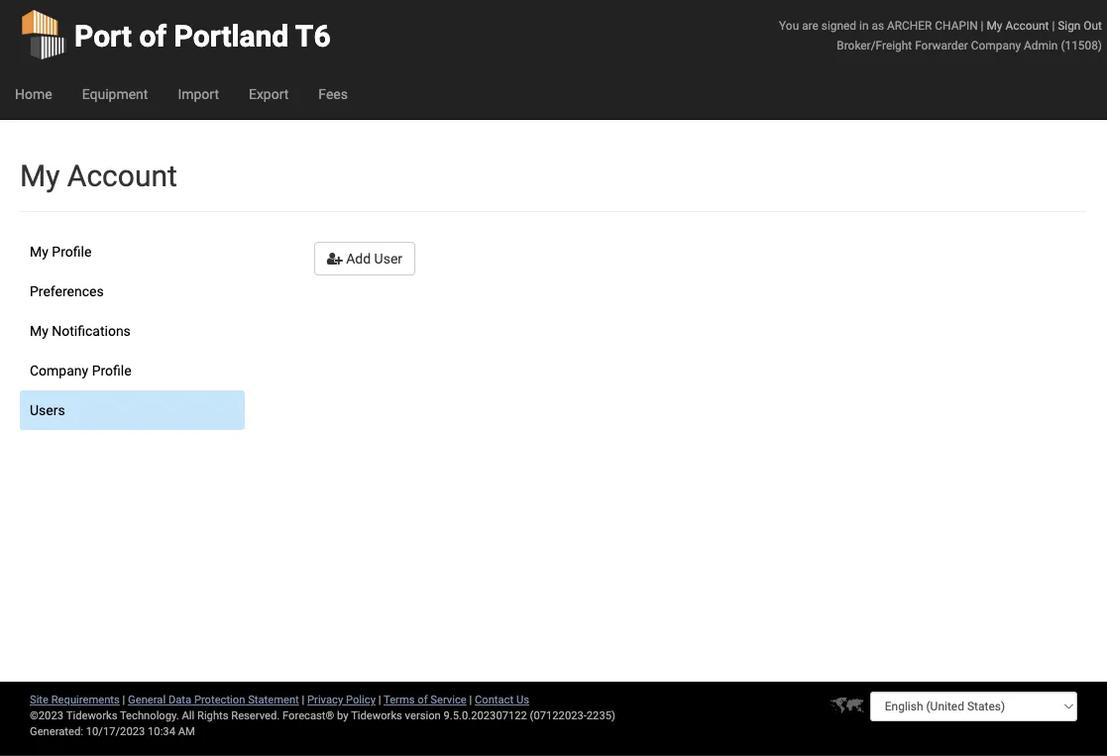 Task type: describe. For each thing, give the bounding box(es) containing it.
policy
[[346, 693, 376, 706]]

in
[[859, 18, 869, 32]]

profile for my profile
[[52, 243, 91, 260]]

my account
[[20, 158, 177, 193]]

home button
[[0, 69, 67, 119]]

import
[[178, 86, 219, 102]]

10/17/2023
[[86, 725, 145, 738]]

import button
[[163, 69, 234, 119]]

fees button
[[304, 69, 363, 119]]

are
[[802, 18, 818, 32]]

portland
[[174, 18, 289, 54]]

terms of service link
[[384, 693, 467, 706]]

port of portland t6 link
[[20, 0, 331, 69]]

you are signed in as archer chapin | my account | sign out broker/freight forwarder company admin (11508)
[[779, 18, 1102, 52]]

sign
[[1058, 18, 1081, 32]]

statement
[[248, 693, 299, 706]]

fees
[[318, 86, 348, 102]]

rights
[[197, 709, 228, 722]]

company profile
[[30, 362, 131, 379]]

equipment
[[82, 86, 148, 102]]

requirements
[[51, 693, 120, 706]]

| up tideworks
[[378, 693, 381, 706]]

site requirements | general data protection statement | privacy policy | terms of service | contact us ©2023 tideworks technology. all rights reserved. forecast® by tideworks version 9.5.0.202307122 (07122023-2235) generated: 10/17/2023 10:34 am
[[30, 693, 615, 738]]

account inside you are signed in as archer chapin | my account | sign out broker/freight forwarder company admin (11508)
[[1005, 18, 1049, 32]]

service
[[430, 693, 467, 706]]

preferences
[[30, 283, 104, 299]]

of inside site requirements | general data protection statement | privacy policy | terms of service | contact us ©2023 tideworks technology. all rights reserved. forecast® by tideworks version 9.5.0.202307122 (07122023-2235) generated: 10/17/2023 10:34 am
[[418, 693, 428, 706]]

add user
[[343, 250, 402, 267]]

my notifications
[[30, 323, 131, 339]]

©2023 tideworks
[[30, 709, 117, 722]]

broker/freight
[[837, 38, 912, 52]]

port
[[74, 18, 132, 54]]

forwarder
[[915, 38, 968, 52]]

as
[[872, 18, 884, 32]]

equipment button
[[67, 69, 163, 119]]

t6
[[295, 18, 331, 54]]

protection
[[194, 693, 245, 706]]

my profile
[[30, 243, 91, 260]]

site
[[30, 693, 49, 706]]

| up 9.5.0.202307122
[[469, 693, 472, 706]]

company inside you are signed in as archer chapin | my account | sign out broker/freight forwarder company admin (11508)
[[971, 38, 1021, 52]]

generated:
[[30, 725, 83, 738]]

| left general
[[122, 693, 125, 706]]

my for my account
[[20, 158, 60, 193]]

admin
[[1024, 38, 1058, 52]]

1 vertical spatial account
[[67, 158, 177, 193]]

profile for company profile
[[92, 362, 131, 379]]

my account link
[[987, 18, 1049, 32]]

user plus image
[[327, 251, 343, 265]]

9.5.0.202307122
[[444, 709, 527, 722]]

add user button
[[314, 242, 415, 276]]

users
[[30, 402, 65, 418]]

my for my profile
[[30, 243, 48, 260]]



Task type: locate. For each thing, give the bounding box(es) containing it.
profile down notifications
[[92, 362, 131, 379]]

2235)
[[587, 709, 615, 722]]

export button
[[234, 69, 304, 119]]

terms
[[384, 693, 415, 706]]

archer
[[887, 18, 932, 32]]

out
[[1084, 18, 1102, 32]]

0 vertical spatial company
[[971, 38, 1021, 52]]

10:34
[[148, 725, 175, 738]]

user
[[374, 250, 402, 267]]

profile up "preferences"
[[52, 243, 91, 260]]

profile
[[52, 243, 91, 260], [92, 362, 131, 379]]

site requirements link
[[30, 693, 120, 706]]

tideworks
[[351, 709, 402, 722]]

privacy
[[307, 693, 343, 706]]

signed
[[821, 18, 856, 32]]

chapin
[[935, 18, 978, 32]]

0 vertical spatial profile
[[52, 243, 91, 260]]

my for my notifications
[[30, 323, 48, 339]]

sign out link
[[1058, 18, 1102, 32]]

general data protection statement link
[[128, 693, 299, 706]]

home
[[15, 86, 52, 102]]

technology.
[[120, 709, 179, 722]]

account down equipment dropdown button
[[67, 158, 177, 193]]

0 horizontal spatial of
[[139, 18, 167, 54]]

|
[[981, 18, 984, 32], [1052, 18, 1055, 32], [122, 693, 125, 706], [302, 693, 305, 706], [378, 693, 381, 706], [469, 693, 472, 706]]

notifications
[[52, 323, 131, 339]]

contact us link
[[475, 693, 529, 706]]

my
[[987, 18, 1002, 32], [20, 158, 60, 193], [30, 243, 48, 260], [30, 323, 48, 339]]

of
[[139, 18, 167, 54], [418, 693, 428, 706]]

contact
[[475, 693, 514, 706]]

data
[[168, 693, 191, 706]]

by
[[337, 709, 348, 722]]

1 vertical spatial company
[[30, 362, 88, 379]]

0 horizontal spatial company
[[30, 362, 88, 379]]

0 vertical spatial of
[[139, 18, 167, 54]]

(11508)
[[1061, 38, 1102, 52]]

forecast®
[[282, 709, 334, 722]]

privacy policy link
[[307, 693, 376, 706]]

my up my profile
[[20, 158, 60, 193]]

you
[[779, 18, 799, 32]]

am
[[178, 725, 195, 738]]

my inside you are signed in as archer chapin | my account | sign out broker/freight forwarder company admin (11508)
[[987, 18, 1002, 32]]

(07122023-
[[530, 709, 587, 722]]

company
[[971, 38, 1021, 52], [30, 362, 88, 379]]

company up users
[[30, 362, 88, 379]]

us
[[516, 693, 529, 706]]

of inside the port of portland t6 link
[[139, 18, 167, 54]]

1 vertical spatial of
[[418, 693, 428, 706]]

my right the chapin
[[987, 18, 1002, 32]]

account
[[1005, 18, 1049, 32], [67, 158, 177, 193]]

1 vertical spatial profile
[[92, 362, 131, 379]]

account up admin
[[1005, 18, 1049, 32]]

my up "preferences"
[[30, 243, 48, 260]]

| right the chapin
[[981, 18, 984, 32]]

my down "preferences"
[[30, 323, 48, 339]]

0 horizontal spatial account
[[67, 158, 177, 193]]

reserved.
[[231, 709, 280, 722]]

of right port
[[139, 18, 167, 54]]

| up the forecast®
[[302, 693, 305, 706]]

0 vertical spatial account
[[1005, 18, 1049, 32]]

of up version on the bottom left of the page
[[418, 693, 428, 706]]

port of portland t6
[[74, 18, 331, 54]]

| left sign
[[1052, 18, 1055, 32]]

1 horizontal spatial account
[[1005, 18, 1049, 32]]

export
[[249, 86, 289, 102]]

1 horizontal spatial company
[[971, 38, 1021, 52]]

1 horizontal spatial of
[[418, 693, 428, 706]]

version
[[405, 709, 441, 722]]

all
[[182, 709, 194, 722]]

company down my account link
[[971, 38, 1021, 52]]

general
[[128, 693, 166, 706]]

add
[[346, 250, 371, 267]]



Task type: vqa. For each thing, say whether or not it's contained in the screenshot.
the leftmost of
yes



